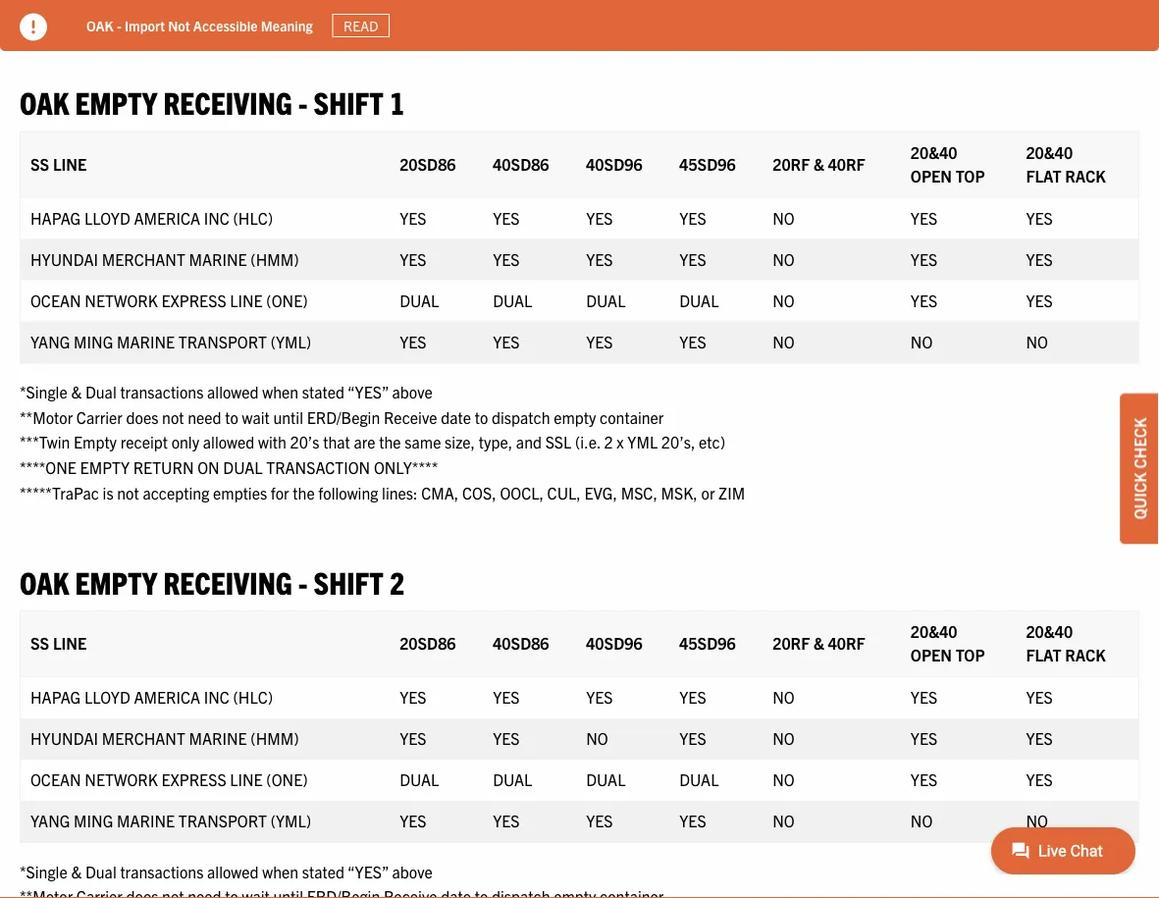 Task type: vqa. For each thing, say whether or not it's contained in the screenshot.


Task type: describe. For each thing, give the bounding box(es) containing it.
are
[[354, 432, 376, 452]]

for
[[271, 482, 289, 502]]

oak for oak empty receiving                - shift 2
[[20, 562, 69, 600]]

carrier
[[76, 407, 123, 427]]

merchant for oak empty receiving                - shift 1
[[102, 249, 185, 269]]

with
[[258, 432, 287, 452]]

***twin
[[20, 432, 70, 452]]

dual for *single & dual transactions allowed when stated "yes" above **motor carrier does not need to wait until erd/begin receive date to dispatch empty container ***twin empty receipt only allowed with 20's that are the same size, type, and ssl (i.e. 2 x yml 20's, etc) ****one empty return on dual transaction only**** *****trapac is not accepting empties for the following lines: cma, cos, oocl, cul, evg, msc, msk, or zim
[[85, 382, 117, 402]]

container
[[600, 407, 664, 427]]

oak - import not accessible meaning
[[86, 16, 313, 34]]

1
[[390, 83, 405, 121]]

oak empty receiving                - shift 2
[[20, 562, 405, 600]]

empty
[[74, 432, 117, 452]]

cos,
[[462, 482, 497, 502]]

x
[[617, 432, 624, 452]]

not
[[168, 16, 190, 34]]

20&40 open top for 2
[[911, 621, 985, 665]]

ocean for oak empty receiving                - shift 2
[[30, 770, 81, 789]]

& inside *single & dual transactions allowed when stated "yes" above **motor carrier does not need to wait until erd/begin receive date to dispatch empty container ***twin empty receipt only allowed with 20's that are the same size, type, and ssl (i.e. 2 x yml 20's, etc) ****one empty return on dual transaction only**** *****trapac is not accepting empties for the following lines: cma, cos, oocl, cul, evg, msc, msk, or zim
[[71, 382, 82, 402]]

that
[[323, 432, 350, 452]]

oak empty receiving                - shift 1
[[20, 83, 405, 121]]

*single & dual transactions allowed when stated "yes" above
[[20, 861, 433, 881]]

quick check
[[1130, 418, 1150, 520]]

hyundai merchant marine (hmm) for oak empty receiving                - shift 1
[[30, 249, 299, 269]]

ocean network express line (one) for oak empty receiving                - shift 2
[[30, 770, 308, 789]]

dual inside *single & dual transactions allowed when stated "yes" above **motor carrier does not need to wait until erd/begin receive date to dispatch empty container ***twin empty receipt only allowed with 20's that are the same size, type, and ssl (i.e. 2 x yml 20's, etc) ****one empty return on dual transaction only**** *****trapac is not accepting empties for the following lines: cma, cos, oocl, cul, evg, msc, msk, or zim
[[223, 457, 263, 477]]

etc)
[[699, 432, 726, 452]]

lines:
[[382, 482, 418, 502]]

shift for 1
[[314, 83, 384, 121]]

accepting
[[143, 482, 209, 502]]

empty for oak empty receiving                - shift 1
[[75, 83, 157, 121]]

does
[[126, 407, 159, 427]]

yang ming marine transport (yml) for oak empty receiving                - shift 2
[[30, 811, 311, 830]]

1 vertical spatial the
[[293, 482, 315, 502]]

hyundai for oak empty receiving                - shift 2
[[30, 728, 98, 748]]

20&40 open top for 1
[[911, 142, 985, 185]]

quick
[[1130, 473, 1150, 520]]

top for oak empty receiving                - shift 1
[[956, 165, 985, 185]]

read
[[344, 17, 378, 34]]

express for oak empty receiving                - shift 1
[[161, 290, 226, 310]]

oocl,
[[500, 482, 544, 502]]

network for oak empty receiving                - shift 2
[[85, 770, 158, 789]]

45sd96 for oak empty receiving                - shift 2
[[680, 633, 736, 653]]

****one
[[20, 457, 76, 477]]

on
[[198, 457, 220, 477]]

1 vertical spatial allowed
[[203, 432, 255, 452]]

stated for *single & dual transactions allowed when stated "yes" above
[[302, 861, 345, 881]]

- for oak empty receiving                - shift 1
[[298, 83, 308, 121]]

flat for oak empty receiving                - shift 2
[[1026, 645, 1062, 665]]

yml
[[628, 432, 658, 452]]

2 to from the left
[[475, 407, 488, 427]]

quick check link
[[1120, 393, 1160, 544]]

- for oak empty receiving                - shift 2
[[298, 562, 308, 600]]

*single for *single & dual transactions allowed when stated "yes" above
[[20, 861, 67, 881]]

when for *single & dual transactions allowed when stated "yes" above **motor carrier does not need to wait until erd/begin receive date to dispatch empty container ***twin empty receipt only allowed with 20's that are the same size, type, and ssl (i.e. 2 x yml 20's, etc) ****one empty return on dual transaction only**** *****trapac is not accepting empties for the following lines: cma, cos, oocl, cul, evg, msc, msk, or zim
[[262, 382, 299, 402]]

or
[[701, 482, 715, 502]]

until
[[273, 407, 303, 427]]

merchant for oak empty receiving                - shift 2
[[102, 728, 185, 748]]

ming for oak empty receiving                - shift 2
[[74, 811, 113, 830]]

and
[[516, 432, 542, 452]]

above for *single & dual transactions allowed when stated "yes" above **motor carrier does not need to wait until erd/begin receive date to dispatch empty container ***twin empty receipt only allowed with 20's that are the same size, type, and ssl (i.e. 2 x yml 20's, etc) ****one empty return on dual transaction only**** *****trapac is not accepting empties for the following lines: cma, cos, oocl, cul, evg, msc, msk, or zim
[[392, 382, 433, 402]]

when for *single & dual transactions allowed when stated "yes" above
[[262, 861, 299, 881]]

empties
[[213, 482, 267, 502]]

cma,
[[421, 482, 459, 502]]

(hmm) for 2
[[251, 728, 299, 748]]

same
[[405, 432, 441, 452]]

allowed for *single & dual transactions allowed when stated "yes" above **motor carrier does not need to wait until erd/begin receive date to dispatch empty container ***twin empty receipt only allowed with 20's that are the same size, type, and ssl (i.e. 2 x yml 20's, etc) ****one empty return on dual transaction only**** *****trapac is not accepting empties for the following lines: cma, cos, oocl, cul, evg, msc, msk, or zim
[[207, 382, 259, 402]]

cul,
[[547, 482, 581, 502]]

empty inside *single & dual transactions allowed when stated "yes" above **motor carrier does not need to wait until erd/begin receive date to dispatch empty container ***twin empty receipt only allowed with 20's that are the same size, type, and ssl (i.e. 2 x yml 20's, etc) ****one empty return on dual transaction only**** *****trapac is not accepting empties for the following lines: cma, cos, oocl, cul, evg, msc, msk, or zim
[[80, 457, 130, 477]]

(one) for 2
[[266, 770, 308, 789]]

*single for *single & dual transactions allowed when stated "yes" above **motor carrier does not need to wait until erd/begin receive date to dispatch empty container ***twin empty receipt only allowed with 20's that are the same size, type, and ssl (i.e. 2 x yml 20's, etc) ****one empty return on dual transaction only**** *****trapac is not accepting empties for the following lines: cma, cos, oocl, cul, evg, msc, msk, or zim
[[20, 382, 67, 402]]

is
[[103, 482, 114, 502]]

ss for oak empty receiving                - shift 1
[[30, 154, 49, 173]]

40sd86 for oak empty receiving                - shift 1
[[493, 154, 549, 173]]

america for oak empty receiving                - shift 2
[[134, 687, 200, 707]]

dual for *single & dual transactions allowed when stated "yes" above
[[85, 861, 117, 881]]

40sd96 for oak empty receiving                - shift 2
[[586, 633, 643, 653]]

check
[[1130, 418, 1150, 469]]

ocean for oak empty receiving                - shift 1
[[30, 290, 81, 310]]

solid image
[[20, 13, 47, 41]]

ss line for oak empty receiving                - shift 2
[[30, 633, 87, 653]]

20sd86 for oak empty receiving                - shift 1
[[400, 154, 456, 173]]

transactions for *single & dual transactions allowed when stated "yes" above
[[120, 861, 204, 881]]

45sd96 for oak empty receiving                - shift 1
[[680, 154, 736, 173]]

receipt
[[120, 432, 168, 452]]

(yml) for 1
[[271, 331, 311, 351]]

wait
[[242, 407, 270, 427]]

express for oak empty receiving                - shift 2
[[161, 770, 226, 789]]

america for oak empty receiving                - shift 1
[[134, 208, 200, 227]]

20&40 flat rack for 1
[[1026, 142, 1106, 185]]

hapag for oak empty receiving                - shift 1
[[30, 208, 81, 227]]

(yml) for 2
[[271, 811, 311, 830]]

import
[[125, 16, 165, 34]]

transactions for *single & dual transactions allowed when stated "yes" above **motor carrier does not need to wait until erd/begin receive date to dispatch empty container ***twin empty receipt only allowed with 20's that are the same size, type, and ssl (i.e. 2 x yml 20's, etc) ****one empty return on dual transaction only**** *****trapac is not accepting empties for the following lines: cma, cos, oocl, cul, evg, msc, msk, or zim
[[120, 382, 204, 402]]

top for oak empty receiving                - shift 2
[[956, 645, 985, 665]]

only
[[171, 432, 199, 452]]

following
[[318, 482, 378, 502]]

empty
[[554, 407, 596, 427]]

return
[[133, 457, 194, 477]]

msc,
[[621, 482, 658, 502]]

receiving for 2
[[163, 562, 292, 600]]

empty for oak empty receiving                - shift 2
[[75, 562, 157, 600]]



Task type: locate. For each thing, give the bounding box(es) containing it.
2 transactions from the top
[[120, 861, 204, 881]]

2 20&40 flat rack from the top
[[1026, 621, 1106, 665]]

2 transport from the top
[[178, 811, 267, 830]]

when inside *single & dual transactions allowed when stated "yes" above **motor carrier does not need to wait until erd/begin receive date to dispatch empty container ***twin empty receipt only allowed with 20's that are the same size, type, and ssl (i.e. 2 x yml 20's, etc) ****one empty return on dual transaction only**** *****trapac is not accepting empties for the following lines: cma, cos, oocl, cul, evg, msc, msk, or zim
[[262, 382, 299, 402]]

(hmm)
[[251, 249, 299, 269], [251, 728, 299, 748]]

oak
[[86, 16, 114, 34], [20, 83, 69, 121], [20, 562, 69, 600]]

0 vertical spatial ocean network express line (one)
[[30, 290, 308, 310]]

ocean network express line (one) for oak empty receiving                - shift 1
[[30, 290, 308, 310]]

"yes" for *single & dual transactions allowed when stated "yes" above **motor carrier does not need to wait until erd/begin receive date to dispatch empty container ***twin empty receipt only allowed with 20's that are the same size, type, and ssl (i.e. 2 x yml 20's, etc) ****one empty return on dual transaction only**** *****trapac is not accepting empties for the following lines: cma, cos, oocl, cul, evg, msc, msk, or zim
[[348, 382, 389, 402]]

marine
[[189, 249, 247, 269], [117, 331, 175, 351], [189, 728, 247, 748], [117, 811, 175, 830]]

2 hapag from the top
[[30, 687, 81, 707]]

0 vertical spatial top
[[956, 165, 985, 185]]

20&40 flat rack
[[1026, 142, 1106, 185], [1026, 621, 1106, 665]]

1 vertical spatial hapag lloyd america inc (hlc)
[[30, 687, 273, 707]]

1 vertical spatial 20rf & 40rf
[[773, 633, 866, 653]]

transaction
[[266, 457, 370, 477]]

40sd86
[[493, 154, 549, 173], [493, 633, 549, 653]]

1 open from the top
[[911, 165, 952, 185]]

2 dual from the top
[[85, 861, 117, 881]]

2 inc from the top
[[204, 687, 230, 707]]

0 vertical spatial 40rf
[[828, 154, 866, 173]]

evg,
[[585, 482, 618, 502]]

1 transactions from the top
[[120, 382, 204, 402]]

read link
[[332, 14, 390, 38]]

2 40sd86 from the top
[[493, 633, 549, 653]]

yes
[[400, 208, 427, 227], [493, 208, 520, 227], [586, 208, 613, 227], [680, 208, 706, 227], [911, 208, 938, 227], [1026, 208, 1053, 227], [400, 249, 427, 269], [493, 249, 520, 269], [586, 249, 613, 269], [680, 249, 706, 269], [911, 249, 938, 269], [1026, 249, 1053, 269], [911, 290, 938, 310], [1026, 290, 1053, 310], [400, 331, 427, 351], [493, 331, 520, 351], [586, 331, 613, 351], [680, 331, 706, 351], [400, 687, 427, 707], [493, 687, 520, 707], [586, 687, 613, 707], [680, 687, 706, 707], [911, 687, 938, 707], [1026, 687, 1053, 707], [400, 728, 427, 748], [493, 728, 520, 748], [680, 728, 706, 748], [911, 728, 938, 748], [1026, 728, 1053, 748], [911, 770, 938, 789], [1026, 770, 1053, 789], [400, 811, 427, 830], [493, 811, 520, 830], [586, 811, 613, 830], [680, 811, 706, 830]]

(hmm) for 1
[[251, 249, 299, 269]]

1 america from the top
[[134, 208, 200, 227]]

1 vertical spatial transport
[[178, 811, 267, 830]]

2 vertical spatial allowed
[[207, 861, 259, 881]]

2 (yml) from the top
[[271, 811, 311, 830]]

america
[[134, 208, 200, 227], [134, 687, 200, 707]]

1 vertical spatial inc
[[204, 687, 230, 707]]

1 vertical spatial stated
[[302, 861, 345, 881]]

hapag lloyd america inc (hlc) for oak empty receiving                - shift 1
[[30, 208, 273, 227]]

2 "yes" from the top
[[348, 861, 389, 881]]

zim
[[719, 482, 745, 502]]

1 vertical spatial rack
[[1065, 645, 1106, 665]]

0 vertical spatial inc
[[204, 208, 230, 227]]

2 ss line from the top
[[30, 633, 87, 653]]

hyundai merchant marine (hmm)
[[30, 249, 299, 269], [30, 728, 299, 748]]

when
[[262, 382, 299, 402], [262, 861, 299, 881]]

2 40rf from the top
[[828, 633, 866, 653]]

lloyd for oak empty receiving                - shift 2
[[84, 687, 130, 707]]

rack for oak empty receiving                - shift 1
[[1065, 165, 1106, 185]]

40sd86 for oak empty receiving                - shift 2
[[493, 633, 549, 653]]

1 merchant from the top
[[102, 249, 185, 269]]

transport for 1
[[178, 331, 267, 351]]

**motor
[[20, 407, 73, 427]]

0 vertical spatial rack
[[1065, 165, 1106, 185]]

yang for oak empty receiving                - shift 1
[[30, 331, 70, 351]]

1 vertical spatial oak
[[20, 83, 69, 121]]

2 vertical spatial oak
[[20, 562, 69, 600]]

the right the 'are'
[[379, 432, 401, 452]]

20&40
[[911, 142, 958, 162], [1026, 142, 1073, 162], [911, 621, 958, 641], [1026, 621, 1073, 641]]

1 vertical spatial flat
[[1026, 645, 1062, 665]]

40rf
[[828, 154, 866, 173], [828, 633, 866, 653]]

1 vertical spatial hapag
[[30, 687, 81, 707]]

yang ming marine transport (yml) up *single & dual transactions allowed when stated "yes" above
[[30, 811, 311, 830]]

flat
[[1026, 165, 1062, 185], [1026, 645, 1062, 665]]

1 vertical spatial 20&40 flat rack
[[1026, 621, 1106, 665]]

0 horizontal spatial not
[[117, 482, 139, 502]]

1 network from the top
[[85, 290, 158, 310]]

the
[[379, 432, 401, 452], [293, 482, 315, 502]]

2 express from the top
[[161, 770, 226, 789]]

0 vertical spatial 20&40 open top
[[911, 142, 985, 185]]

2 (hlc) from the top
[[233, 687, 273, 707]]

40rf for oak empty receiving                - shift 2
[[828, 633, 866, 653]]

receiving down empties
[[163, 562, 292, 600]]

0 vertical spatial -
[[117, 16, 121, 34]]

20rf
[[773, 154, 810, 173], [773, 633, 810, 653]]

0 vertical spatial *single
[[20, 382, 67, 402]]

1 when from the top
[[262, 382, 299, 402]]

1 20rf from the top
[[773, 154, 810, 173]]

network for oak empty receiving                - shift 1
[[85, 290, 158, 310]]

0 vertical spatial ss line
[[30, 154, 87, 173]]

0 vertical spatial 2
[[604, 432, 613, 452]]

1 horizontal spatial not
[[162, 407, 184, 427]]

(one) for 1
[[266, 290, 308, 310]]

inc for 2
[[204, 687, 230, 707]]

1 vertical spatial america
[[134, 687, 200, 707]]

1 (yml) from the top
[[271, 331, 311, 351]]

inc for 1
[[204, 208, 230, 227]]

2 *single from the top
[[20, 861, 67, 881]]

1 hapag from the top
[[30, 208, 81, 227]]

0 vertical spatial oak
[[86, 16, 114, 34]]

1 40sd86 from the top
[[493, 154, 549, 173]]

need
[[188, 407, 221, 427]]

hyundai for oak empty receiving                - shift 1
[[30, 249, 98, 269]]

2 hapag lloyd america inc (hlc) from the top
[[30, 687, 273, 707]]

0 vertical spatial 20sd86
[[400, 154, 456, 173]]

to right date
[[475, 407, 488, 427]]

hyundai merchant marine (hmm) for oak empty receiving                - shift 2
[[30, 728, 299, 748]]

*****trapac
[[20, 482, 99, 502]]

"yes"
[[348, 382, 389, 402], [348, 861, 389, 881]]

0 vertical spatial stated
[[302, 382, 345, 402]]

1 ocean network express line (one) from the top
[[30, 290, 308, 310]]

0 vertical spatial ss
[[30, 154, 49, 173]]

hapag for oak empty receiving                - shift 2
[[30, 687, 81, 707]]

1 vertical spatial 40sd86
[[493, 633, 549, 653]]

ss for oak empty receiving                - shift 2
[[30, 633, 49, 653]]

0 vertical spatial flat
[[1026, 165, 1062, 185]]

not up only at left
[[162, 407, 184, 427]]

1 top from the top
[[956, 165, 985, 185]]

0 vertical spatial when
[[262, 382, 299, 402]]

above inside *single & dual transactions allowed when stated "yes" above **motor carrier does not need to wait until erd/begin receive date to dispatch empty container ***twin empty receipt only allowed with 20's that are the same size, type, and ssl (i.e. 2 x yml 20's, etc) ****one empty return on dual transaction only**** *****trapac is not accepting empties for the following lines: cma, cos, oocl, cul, evg, msc, msk, or zim
[[392, 382, 433, 402]]

1 horizontal spatial the
[[379, 432, 401, 452]]

2 ming from the top
[[74, 811, 113, 830]]

network
[[85, 290, 158, 310], [85, 770, 158, 789]]

(hlc) for 1
[[233, 208, 273, 227]]

"yes" for *single & dual transactions allowed when stated "yes" above
[[348, 861, 389, 881]]

transport up *single & dual transactions allowed when stated "yes" above
[[178, 811, 267, 830]]

0 vertical spatial hapag lloyd america inc (hlc)
[[30, 208, 273, 227]]

2 america from the top
[[134, 687, 200, 707]]

0 vertical spatial empty
[[75, 83, 157, 121]]

dual
[[85, 382, 117, 402], [85, 861, 117, 881]]

1 horizontal spatial to
[[475, 407, 488, 427]]

1 40rf from the top
[[828, 154, 866, 173]]

oak for oak empty receiving                - shift 1
[[20, 83, 69, 121]]

oak left import on the left of the page
[[86, 16, 114, 34]]

msk,
[[661, 482, 698, 502]]

1 vertical spatial 40sd96
[[586, 633, 643, 653]]

1 20&40 flat rack from the top
[[1026, 142, 1106, 185]]

1 dual from the top
[[85, 382, 117, 402]]

1 vertical spatial yang
[[30, 811, 70, 830]]

(one)
[[266, 290, 308, 310], [266, 770, 308, 789]]

40sd96
[[586, 154, 643, 173], [586, 633, 643, 653]]

1 ss from the top
[[30, 154, 49, 173]]

2 lloyd from the top
[[84, 687, 130, 707]]

lloyd for oak empty receiving                - shift 1
[[84, 208, 130, 227]]

allowed
[[207, 382, 259, 402], [203, 432, 255, 452], [207, 861, 259, 881]]

(hlc) for 2
[[233, 687, 273, 707]]

1 lloyd from the top
[[84, 208, 130, 227]]

shift left 1 at the left of page
[[314, 83, 384, 121]]

empty up is at the bottom of the page
[[80, 457, 130, 477]]

hyundai
[[30, 249, 98, 269], [30, 728, 98, 748]]

1 vertical spatial ocean network express line (one)
[[30, 770, 308, 789]]

rack
[[1065, 165, 1106, 185], [1065, 645, 1106, 665]]

0 vertical spatial not
[[162, 407, 184, 427]]

0 vertical spatial (hmm)
[[251, 249, 299, 269]]

20sd86 for oak empty receiving                - shift 2
[[400, 633, 456, 653]]

1 flat from the top
[[1026, 165, 1062, 185]]

2 merchant from the top
[[102, 728, 185, 748]]

accessible
[[193, 16, 258, 34]]

1 20rf & 40rf from the top
[[773, 154, 866, 173]]

stated inside *single & dual transactions allowed when stated "yes" above **motor carrier does not need to wait until erd/begin receive date to dispatch empty container ***twin empty receipt only allowed with 20's that are the same size, type, and ssl (i.e. 2 x yml 20's, etc) ****one empty return on dual transaction only**** *****trapac is not accepting empties for the following lines: cma, cos, oocl, cul, evg, msc, msk, or zim
[[302, 382, 345, 402]]

0 vertical spatial hyundai merchant marine (hmm)
[[30, 249, 299, 269]]

0 vertical spatial (hlc)
[[233, 208, 273, 227]]

dual inside *single & dual transactions allowed when stated "yes" above **motor carrier does not need to wait until erd/begin receive date to dispatch empty container ***twin empty receipt only allowed with 20's that are the same size, type, and ssl (i.e. 2 x yml 20's, etc) ****one empty return on dual transaction only**** *****trapac is not accepting empties for the following lines: cma, cos, oocl, cul, evg, msc, msk, or zim
[[85, 382, 117, 402]]

1 vertical spatial shift
[[314, 562, 384, 600]]

1 vertical spatial ss
[[30, 633, 49, 653]]

(yml) up the until
[[271, 331, 311, 351]]

1 hyundai merchant marine (hmm) from the top
[[30, 249, 299, 269]]

1 vertical spatial lloyd
[[84, 687, 130, 707]]

1 vertical spatial 20rf
[[773, 633, 810, 653]]

2 left x
[[604, 432, 613, 452]]

open for 1
[[911, 165, 952, 185]]

the right 'for'
[[293, 482, 315, 502]]

2 rack from the top
[[1065, 645, 1106, 665]]

20rf & 40rf for oak empty receiving                - shift 2
[[773, 633, 866, 653]]

0 vertical spatial lloyd
[[84, 208, 130, 227]]

ss line
[[30, 154, 87, 173], [30, 633, 87, 653]]

2 ocean from the top
[[30, 770, 81, 789]]

yang ming marine transport (yml) up does
[[30, 331, 311, 351]]

1 shift from the top
[[314, 83, 384, 121]]

meaning
[[261, 16, 313, 34]]

1 vertical spatial 40rf
[[828, 633, 866, 653]]

20's
[[290, 432, 320, 452]]

open for 2
[[911, 645, 952, 665]]

2 top from the top
[[956, 645, 985, 665]]

1 vertical spatial hyundai merchant marine (hmm)
[[30, 728, 299, 748]]

yang ming marine transport (yml)
[[30, 331, 311, 351], [30, 811, 311, 830]]

&
[[814, 154, 825, 173], [71, 382, 82, 402], [814, 633, 825, 653], [71, 861, 82, 881]]

1 vertical spatial "yes"
[[348, 861, 389, 881]]

to
[[225, 407, 238, 427], [475, 407, 488, 427]]

1 ming from the top
[[74, 331, 113, 351]]

lloyd
[[84, 208, 130, 227], [84, 687, 130, 707]]

*single & dual transactions allowed when stated "yes" above **motor carrier does not need to wait until erd/begin receive date to dispatch empty container ***twin empty receipt only allowed with 20's that are the same size, type, and ssl (i.e. 2 x yml 20's, etc) ****one empty return on dual transaction only**** *****trapac is not accepting empties for the following lines: cma, cos, oocl, cul, evg, msc, msk, or zim
[[20, 382, 745, 502]]

flat for oak empty receiving                - shift 1
[[1026, 165, 1062, 185]]

yang ming marine transport (yml) for oak empty receiving                - shift 1
[[30, 331, 311, 351]]

1 (hlc) from the top
[[233, 208, 273, 227]]

stated for *single & dual transactions allowed when stated "yes" above **motor carrier does not need to wait until erd/begin receive date to dispatch empty container ***twin empty receipt only allowed with 20's that are the same size, type, and ssl (i.e. 2 x yml 20's, etc) ****one empty return on dual transaction only**** *****trapac is not accepting empties for the following lines: cma, cos, oocl, cul, evg, msc, msk, or zim
[[302, 382, 345, 402]]

20&40 flat rack for 2
[[1026, 621, 1106, 665]]

20rf for 2
[[773, 633, 810, 653]]

0 vertical spatial allowed
[[207, 382, 259, 402]]

0 vertical spatial receiving
[[163, 83, 292, 121]]

2 open from the top
[[911, 645, 952, 665]]

2 receiving from the top
[[163, 562, 292, 600]]

40rf for oak empty receiving                - shift 1
[[828, 154, 866, 173]]

receiving
[[163, 83, 292, 121], [163, 562, 292, 600]]

transactions inside *single & dual transactions allowed when stated "yes" above **motor carrier does not need to wait until erd/begin receive date to dispatch empty container ***twin empty receipt only allowed with 20's that are the same size, type, and ssl (i.e. 2 x yml 20's, etc) ****one empty return on dual transaction only**** *****trapac is not accepting empties for the following lines: cma, cos, oocl, cul, evg, msc, msk, or zim
[[120, 382, 204, 402]]

2 hyundai from the top
[[30, 728, 98, 748]]

1 45sd96 from the top
[[680, 154, 736, 173]]

20&40 open top
[[911, 142, 985, 185], [911, 621, 985, 665]]

2 (hmm) from the top
[[251, 728, 299, 748]]

20rf for 1
[[773, 154, 810, 173]]

20rf & 40rf for oak empty receiving                - shift 1
[[773, 154, 866, 173]]

ssl
[[546, 432, 572, 452]]

1 vertical spatial express
[[161, 770, 226, 789]]

shift down following
[[314, 562, 384, 600]]

1 above from the top
[[392, 382, 433, 402]]

1 vertical spatial (one)
[[266, 770, 308, 789]]

dispatch
[[492, 407, 550, 427]]

2 (one) from the top
[[266, 770, 308, 789]]

date
[[441, 407, 471, 427]]

1 hyundai from the top
[[30, 249, 98, 269]]

0 vertical spatial dual
[[85, 382, 117, 402]]

1 vertical spatial merchant
[[102, 728, 185, 748]]

2 above from the top
[[392, 861, 433, 881]]

2 hyundai merchant marine (hmm) from the top
[[30, 728, 299, 748]]

1 vertical spatial top
[[956, 645, 985, 665]]

*single inside *single & dual transactions allowed when stated "yes" above **motor carrier does not need to wait until erd/begin receive date to dispatch empty container ***twin empty receipt only allowed with 20's that are the same size, type, and ssl (i.e. 2 x yml 20's, etc) ****one empty return on dual transaction only**** *****trapac is not accepting empties for the following lines: cma, cos, oocl, cul, evg, msc, msk, or zim
[[20, 382, 67, 402]]

0 vertical spatial 45sd96
[[680, 154, 736, 173]]

receiving down accessible
[[163, 83, 292, 121]]

1 vertical spatial 2
[[390, 562, 405, 600]]

0 horizontal spatial 2
[[390, 562, 405, 600]]

1 vertical spatial open
[[911, 645, 952, 665]]

1 vertical spatial *single
[[20, 861, 67, 881]]

2 20sd86 from the top
[[400, 633, 456, 653]]

1 stated from the top
[[302, 382, 345, 402]]

(hlc)
[[233, 208, 273, 227], [233, 687, 273, 707]]

2 20rf & 40rf from the top
[[773, 633, 866, 653]]

2 yang from the top
[[30, 811, 70, 830]]

1 vertical spatial (hlc)
[[233, 687, 273, 707]]

not
[[162, 407, 184, 427], [117, 482, 139, 502]]

2 20rf from the top
[[773, 633, 810, 653]]

receiving for 1
[[163, 83, 292, 121]]

1 vertical spatial not
[[117, 482, 139, 502]]

(yml)
[[271, 331, 311, 351], [271, 811, 311, 830]]

transactions
[[120, 382, 204, 402], [120, 861, 204, 881]]

oak down solid icon
[[20, 83, 69, 121]]

top
[[956, 165, 985, 185], [956, 645, 985, 665]]

0 vertical spatial ming
[[74, 331, 113, 351]]

only****
[[374, 457, 438, 477]]

size,
[[445, 432, 475, 452]]

2 inside *single & dual transactions allowed when stated "yes" above **motor carrier does not need to wait until erd/begin receive date to dispatch empty container ***twin empty receipt only allowed with 20's that are the same size, type, and ssl (i.e. 2 x yml 20's, etc) ****one empty return on dual transaction only**** *****trapac is not accepting empties for the following lines: cma, cos, oocl, cul, evg, msc, msk, or zim
[[604, 432, 613, 452]]

-
[[117, 16, 121, 34], [298, 83, 308, 121], [298, 562, 308, 600]]

0 vertical spatial network
[[85, 290, 158, 310]]

1 express from the top
[[161, 290, 226, 310]]

ss
[[30, 154, 49, 173], [30, 633, 49, 653]]

2 network from the top
[[85, 770, 158, 789]]

ming for oak empty receiving                - shift 1
[[74, 331, 113, 351]]

yang for oak empty receiving                - shift 2
[[30, 811, 70, 830]]

0 vertical spatial the
[[379, 432, 401, 452]]

0 vertical spatial america
[[134, 208, 200, 227]]

ocean
[[30, 290, 81, 310], [30, 770, 81, 789]]

yang
[[30, 331, 70, 351], [30, 811, 70, 830]]

2 when from the top
[[262, 861, 299, 881]]

2 down the lines:
[[390, 562, 405, 600]]

to left wait
[[225, 407, 238, 427]]

1 vertical spatial ming
[[74, 811, 113, 830]]

0 vertical spatial above
[[392, 382, 433, 402]]

45sd96
[[680, 154, 736, 173], [680, 633, 736, 653]]

2 20&40 open top from the top
[[911, 621, 985, 665]]

ming
[[74, 331, 113, 351], [74, 811, 113, 830]]

2 shift from the top
[[314, 562, 384, 600]]

1 inc from the top
[[204, 208, 230, 227]]

transport for 2
[[178, 811, 267, 830]]

0 vertical spatial yang
[[30, 331, 70, 351]]

"yes" inside *single & dual transactions allowed when stated "yes" above **motor carrier does not need to wait until erd/begin receive date to dispatch empty container ***twin empty receipt only allowed with 20's that are the same size, type, and ssl (i.e. 2 x yml 20's, etc) ****one empty return on dual transaction only**** *****trapac is not accepting empties for the following lines: cma, cos, oocl, cul, evg, msc, msk, or zim
[[348, 382, 389, 402]]

1 receiving from the top
[[163, 83, 292, 121]]

2 40sd96 from the top
[[586, 633, 643, 653]]

0 vertical spatial 20&40 flat rack
[[1026, 142, 1106, 185]]

0 vertical spatial 20rf & 40rf
[[773, 154, 866, 173]]

1 ss line from the top
[[30, 154, 87, 173]]

allowed for *single & dual transactions allowed when stated "yes" above
[[207, 861, 259, 881]]

2 ocean network express line (one) from the top
[[30, 770, 308, 789]]

ss line for oak empty receiving                - shift 1
[[30, 154, 87, 173]]

2 45sd96 from the top
[[680, 633, 736, 653]]

0 vertical spatial 40sd96
[[586, 154, 643, 173]]

0 vertical spatial hapag
[[30, 208, 81, 227]]

erd/begin
[[307, 407, 380, 427]]

above for *single & dual transactions allowed when stated "yes" above
[[392, 861, 433, 881]]

20rf & 40rf
[[773, 154, 866, 173], [773, 633, 866, 653]]

1 hapag lloyd america inc (hlc) from the top
[[30, 208, 273, 227]]

empty down import on the left of the page
[[75, 83, 157, 121]]

1 rack from the top
[[1065, 165, 1106, 185]]

(i.e.
[[575, 432, 601, 452]]

1 vertical spatial 20&40 open top
[[911, 621, 985, 665]]

1 yang ming marine transport (yml) from the top
[[30, 331, 311, 351]]

oak down *****trapac
[[20, 562, 69, 600]]

(yml) up *single & dual transactions allowed when stated "yes" above
[[271, 811, 311, 830]]

1 to from the left
[[225, 407, 238, 427]]

1 "yes" from the top
[[348, 382, 389, 402]]

hapag
[[30, 208, 81, 227], [30, 687, 81, 707]]

rack for oak empty receiving                - shift 2
[[1065, 645, 1106, 665]]

1 vertical spatial dual
[[85, 861, 117, 881]]

0 vertical spatial "yes"
[[348, 382, 389, 402]]

hapag lloyd america inc (hlc) for oak empty receiving                - shift 2
[[30, 687, 273, 707]]

1 vertical spatial (yml)
[[271, 811, 311, 830]]

2 ss from the top
[[30, 633, 49, 653]]

1 vertical spatial -
[[298, 83, 308, 121]]

0 vertical spatial yang ming marine transport (yml)
[[30, 331, 311, 351]]

merchant
[[102, 249, 185, 269], [102, 728, 185, 748]]

20's,
[[662, 432, 696, 452]]

0 vertical spatial shift
[[314, 83, 384, 121]]

1 transport from the top
[[178, 331, 267, 351]]

1 yang from the top
[[30, 331, 70, 351]]

shift for 2
[[314, 562, 384, 600]]

1 vertical spatial 20sd86
[[400, 633, 456, 653]]

receive
[[384, 407, 437, 427]]

empty down is at the bottom of the page
[[75, 562, 157, 600]]

1 (one) from the top
[[266, 290, 308, 310]]

1 (hmm) from the top
[[251, 249, 299, 269]]

transport
[[178, 331, 267, 351], [178, 811, 267, 830]]

1 vertical spatial empty
[[80, 457, 130, 477]]

0 vertical spatial transactions
[[120, 382, 204, 402]]

empty
[[75, 83, 157, 121], [80, 457, 130, 477], [75, 562, 157, 600]]

transport up need at the top of the page
[[178, 331, 267, 351]]

2 flat from the top
[[1026, 645, 1062, 665]]

1 ocean from the top
[[30, 290, 81, 310]]

1 vertical spatial ocean
[[30, 770, 81, 789]]

1 20&40 open top from the top
[[911, 142, 985, 185]]

2 yang ming marine transport (yml) from the top
[[30, 811, 311, 830]]

1 vertical spatial ss line
[[30, 633, 87, 653]]

0 vertical spatial (one)
[[266, 290, 308, 310]]

oak for oak - import not accessible meaning
[[86, 16, 114, 34]]

0 vertical spatial 20rf
[[773, 154, 810, 173]]

2 stated from the top
[[302, 861, 345, 881]]

1 vertical spatial 45sd96
[[680, 633, 736, 653]]

40sd96 for oak empty receiving                - shift 1
[[586, 154, 643, 173]]

1 horizontal spatial 2
[[604, 432, 613, 452]]

type,
[[479, 432, 513, 452]]

hapag lloyd america inc (hlc)
[[30, 208, 273, 227], [30, 687, 273, 707]]

2
[[604, 432, 613, 452], [390, 562, 405, 600]]

0 vertical spatial 40sd86
[[493, 154, 549, 173]]

not right is at the bottom of the page
[[117, 482, 139, 502]]

0 vertical spatial express
[[161, 290, 226, 310]]

1 *single from the top
[[20, 382, 67, 402]]

0 vertical spatial open
[[911, 165, 952, 185]]

1 40sd96 from the top
[[586, 154, 643, 173]]

1 vertical spatial (hmm)
[[251, 728, 299, 748]]

inc
[[204, 208, 230, 227], [204, 687, 230, 707]]

1 vertical spatial above
[[392, 861, 433, 881]]

0 vertical spatial ocean
[[30, 290, 81, 310]]

1 20sd86 from the top
[[400, 154, 456, 173]]



